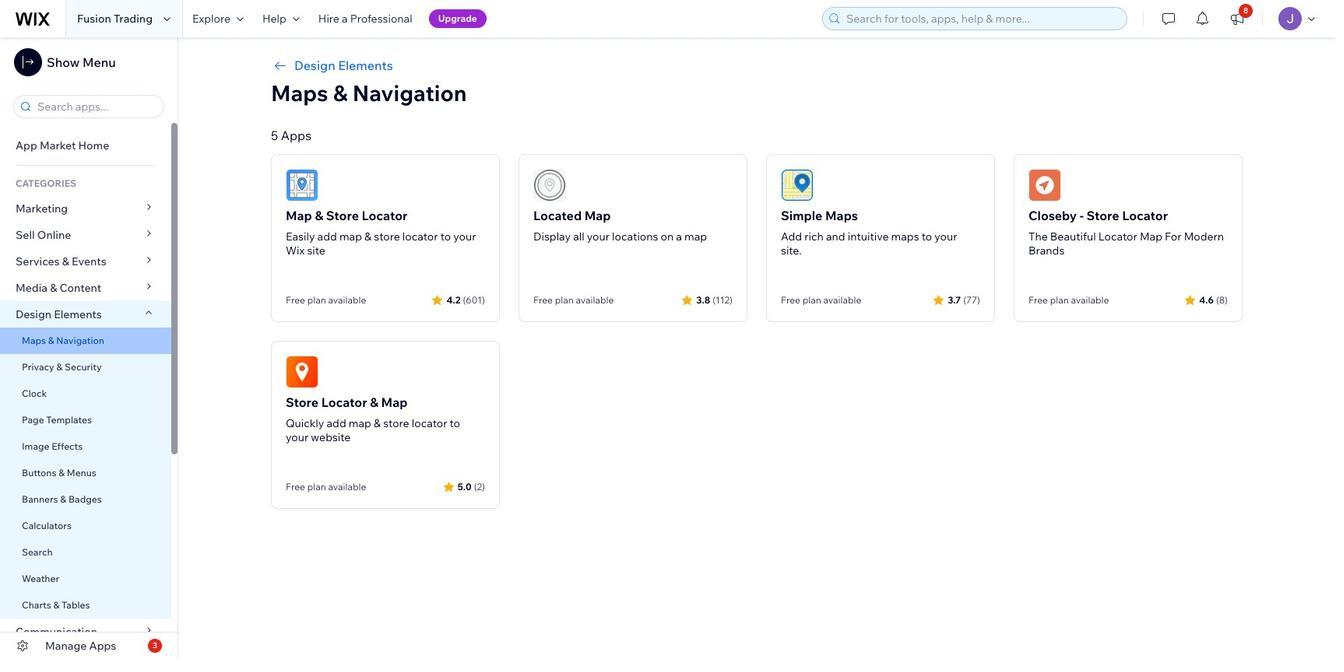 Task type: vqa. For each thing, say whether or not it's contained in the screenshot.


Task type: locate. For each thing, give the bounding box(es) containing it.
plan for store
[[307, 481, 326, 493]]

maps inside sidebar "element"
[[22, 335, 46, 347]]

a
[[342, 12, 348, 26], [676, 230, 682, 244]]

to for map & store locator
[[441, 230, 451, 244]]

closeby - store locator logo image
[[1029, 169, 1062, 202]]

0 horizontal spatial maps & navigation
[[22, 335, 104, 347]]

2 horizontal spatial maps
[[826, 208, 858, 224]]

free plan available for maps
[[781, 294, 862, 306]]

services
[[16, 255, 60, 269]]

elements inside sidebar "element"
[[54, 308, 102, 322]]

to up 5.0
[[450, 417, 460, 431]]

free plan available down site. at the top of the page
[[781, 294, 862, 306]]

add right quickly
[[327, 417, 346, 431]]

0 horizontal spatial design elements
[[16, 308, 102, 322]]

0 vertical spatial add
[[317, 230, 337, 244]]

free down display
[[534, 294, 553, 306]]

hire a professional link
[[309, 0, 422, 37]]

maps & navigation link
[[0, 328, 171, 354]]

1 vertical spatial navigation
[[56, 335, 104, 347]]

1 horizontal spatial elements
[[338, 58, 393, 73]]

to up 4.2
[[441, 230, 451, 244]]

1 vertical spatial a
[[676, 230, 682, 244]]

available down the all
[[576, 294, 614, 306]]

add inside the map & store locator easily add map & store locator to your wix site
[[317, 230, 337, 244]]

weather
[[22, 573, 59, 585]]

maps up 5 apps
[[271, 79, 328, 107]]

app market home
[[16, 139, 109, 153]]

add for locator
[[327, 417, 346, 431]]

quickly
[[286, 417, 324, 431]]

all
[[573, 230, 585, 244]]

locator
[[362, 208, 408, 224], [1123, 208, 1168, 224], [1099, 230, 1138, 244], [322, 395, 367, 410]]

maps up the privacy
[[22, 335, 46, 347]]

services & events
[[16, 255, 107, 269]]

to for store locator & map
[[450, 417, 460, 431]]

&
[[333, 79, 348, 107], [315, 208, 323, 224], [365, 230, 372, 244], [62, 255, 69, 269], [50, 281, 57, 295], [48, 335, 54, 347], [56, 361, 63, 373], [370, 395, 379, 410], [374, 417, 381, 431], [59, 467, 65, 479], [60, 494, 66, 506], [53, 600, 59, 611]]

online
[[37, 228, 71, 242]]

a right on
[[676, 230, 682, 244]]

brands
[[1029, 244, 1065, 258]]

1 horizontal spatial a
[[676, 230, 682, 244]]

elements down the content
[[54, 308, 102, 322]]

0 horizontal spatial design elements link
[[0, 301, 171, 328]]

store inside the map & store locator easily add map & store locator to your wix site
[[374, 230, 400, 244]]

fusion trading
[[77, 12, 153, 26]]

0 horizontal spatial elements
[[54, 308, 102, 322]]

0 vertical spatial navigation
[[353, 79, 467, 107]]

design down "hire"
[[294, 58, 335, 73]]

to inside store locator & map quickly add map & store locator to your website
[[450, 417, 460, 431]]

0 vertical spatial store
[[374, 230, 400, 244]]

free plan available down the all
[[534, 294, 614, 306]]

clock
[[22, 388, 47, 400]]

0 vertical spatial locator
[[403, 230, 438, 244]]

free down quickly
[[286, 481, 305, 493]]

for
[[1165, 230, 1182, 244]]

(2)
[[474, 481, 485, 493]]

services & events link
[[0, 248, 171, 275]]

maps & navigation down the hire a professional
[[271, 79, 467, 107]]

map inside the map & store locator easily add map & store locator to your wix site
[[340, 230, 362, 244]]

located
[[534, 208, 582, 224]]

locator inside the map & store locator easily add map & store locator to your wix site
[[403, 230, 438, 244]]

to
[[441, 230, 451, 244], [922, 230, 932, 244], [450, 417, 460, 431]]

map right quickly
[[349, 417, 371, 431]]

events
[[72, 255, 107, 269]]

free down site. at the top of the page
[[781, 294, 801, 306]]

charts & tables
[[22, 600, 90, 611]]

plan down display
[[555, 294, 574, 306]]

to right the maps
[[922, 230, 932, 244]]

& inside "link"
[[59, 467, 65, 479]]

page
[[22, 414, 44, 426]]

design elements
[[294, 58, 393, 73], [16, 308, 102, 322]]

hire
[[318, 12, 340, 26]]

map inside 'closeby - store locator the beautiful locator map for modern brands'
[[1140, 230, 1163, 244]]

0 horizontal spatial apps
[[89, 639, 116, 654]]

store
[[326, 208, 359, 224], [1087, 208, 1120, 224], [286, 395, 319, 410]]

website
[[311, 431, 351, 445]]

free for simple maps
[[781, 294, 801, 306]]

design elements inside sidebar "element"
[[16, 308, 102, 322]]

calculators link
[[0, 513, 171, 540]]

store inside 'closeby - store locator the beautiful locator map for modern brands'
[[1087, 208, 1120, 224]]

free down brands
[[1029, 294, 1048, 306]]

menu
[[82, 55, 116, 70]]

apps right 5
[[281, 128, 312, 143]]

3.8 (112)
[[697, 294, 733, 306]]

show
[[47, 55, 80, 70]]

free plan available
[[286, 294, 366, 306], [534, 294, 614, 306], [781, 294, 862, 306], [1029, 294, 1109, 306], [286, 481, 366, 493]]

navigation inside maps & navigation link
[[56, 335, 104, 347]]

1 vertical spatial elements
[[54, 308, 102, 322]]

rich
[[805, 230, 824, 244]]

show menu
[[47, 55, 116, 70]]

plan down rich
[[803, 294, 822, 306]]

clock link
[[0, 381, 171, 407]]

1 vertical spatial design elements link
[[0, 301, 171, 328]]

your right the all
[[587, 230, 610, 244]]

weather link
[[0, 566, 171, 593]]

(8)
[[1217, 294, 1228, 306]]

free plan available down website
[[286, 481, 366, 493]]

1 vertical spatial maps & navigation
[[22, 335, 104, 347]]

0 vertical spatial design
[[294, 58, 335, 73]]

map inside the map & store locator easily add map & store locator to your wix site
[[286, 208, 312, 224]]

0 horizontal spatial design
[[16, 308, 51, 322]]

media & content
[[16, 281, 101, 295]]

0 horizontal spatial maps
[[22, 335, 46, 347]]

map inside store locator & map quickly add map & store locator to your website
[[381, 395, 408, 410]]

0 vertical spatial design elements
[[294, 58, 393, 73]]

store locator & map logo image
[[286, 356, 319, 389]]

manage
[[45, 639, 87, 654]]

plan
[[307, 294, 326, 306], [555, 294, 574, 306], [803, 294, 822, 306], [1051, 294, 1069, 306], [307, 481, 326, 493]]

sell online link
[[0, 222, 171, 248]]

site
[[307, 244, 325, 258]]

Search for tools, apps, help & more... field
[[842, 8, 1122, 30]]

your right the maps
[[935, 230, 958, 244]]

apps
[[281, 128, 312, 143], [89, 639, 116, 654]]

-
[[1080, 208, 1084, 224]]

1 horizontal spatial design elements
[[294, 58, 393, 73]]

maps
[[271, 79, 328, 107], [826, 208, 858, 224], [22, 335, 46, 347]]

locator inside store locator & map quickly add map & store locator to your website
[[322, 395, 367, 410]]

plan down site
[[307, 294, 326, 306]]

maps up "and"
[[826, 208, 858, 224]]

0 horizontal spatial a
[[342, 12, 348, 26]]

sell
[[16, 228, 35, 242]]

available down beautiful
[[1071, 294, 1109, 306]]

free plan available down brands
[[1029, 294, 1109, 306]]

store inside store locator & map quickly add map & store locator to your website
[[383, 417, 409, 431]]

locator
[[403, 230, 438, 244], [412, 417, 447, 431]]

free for store locator & map
[[286, 481, 305, 493]]

elements down the hire a professional
[[338, 58, 393, 73]]

1 horizontal spatial design elements link
[[271, 56, 1243, 75]]

buttons & menus
[[22, 467, 96, 479]]

free plan available for map
[[534, 294, 614, 306]]

design elements down media & content
[[16, 308, 102, 322]]

locator inside store locator & map quickly add map & store locator to your website
[[412, 417, 447, 431]]

sidebar element
[[0, 37, 178, 660]]

security
[[65, 361, 102, 373]]

available down the map & store locator easily add map & store locator to your wix site
[[328, 294, 366, 306]]

free for located map
[[534, 294, 553, 306]]

(601)
[[463, 294, 485, 306]]

a right "hire"
[[342, 12, 348, 26]]

3
[[153, 641, 157, 651]]

1 vertical spatial apps
[[89, 639, 116, 654]]

1 vertical spatial maps
[[826, 208, 858, 224]]

menus
[[67, 467, 96, 479]]

2 vertical spatial maps
[[22, 335, 46, 347]]

plan down website
[[307, 481, 326, 493]]

map inside located map display all your locations on a map
[[585, 208, 611, 224]]

0 vertical spatial elements
[[338, 58, 393, 73]]

design
[[294, 58, 335, 73], [16, 308, 51, 322]]

store for &
[[326, 208, 359, 224]]

map inside store locator & map quickly add map & store locator to your website
[[349, 417, 371, 431]]

free
[[286, 294, 305, 306], [534, 294, 553, 306], [781, 294, 801, 306], [1029, 294, 1048, 306], [286, 481, 305, 493]]

simple
[[781, 208, 823, 224]]

modern
[[1184, 230, 1225, 244]]

1 horizontal spatial maps
[[271, 79, 328, 107]]

0 horizontal spatial store
[[286, 395, 319, 410]]

map & store locator logo image
[[286, 169, 319, 202]]

store right website
[[383, 417, 409, 431]]

0 vertical spatial maps
[[271, 79, 328, 107]]

store inside the map & store locator easily add map & store locator to your wix site
[[326, 208, 359, 224]]

1 vertical spatial add
[[327, 417, 346, 431]]

0 vertical spatial design elements link
[[271, 56, 1243, 75]]

available down "and"
[[824, 294, 862, 306]]

8
[[1244, 5, 1249, 16]]

1 vertical spatial store
[[383, 417, 409, 431]]

design elements down "hire"
[[294, 58, 393, 73]]

1 vertical spatial locator
[[412, 417, 447, 431]]

your left website
[[286, 431, 309, 445]]

1 vertical spatial design elements
[[16, 308, 102, 322]]

apps right manage
[[89, 639, 116, 654]]

badges
[[68, 494, 102, 506]]

your inside store locator & map quickly add map & store locator to your website
[[286, 431, 309, 445]]

map for locator
[[340, 230, 362, 244]]

1 horizontal spatial store
[[326, 208, 359, 224]]

plan for located
[[555, 294, 574, 306]]

1 horizontal spatial maps & navigation
[[271, 79, 467, 107]]

your
[[454, 230, 476, 244], [587, 230, 610, 244], [935, 230, 958, 244], [286, 431, 309, 445]]

elements
[[338, 58, 393, 73], [54, 308, 102, 322]]

to inside the map & store locator easily add map & store locator to your wix site
[[441, 230, 451, 244]]

your up 4.2 (601)
[[454, 230, 476, 244]]

map right site
[[340, 230, 362, 244]]

add right easily
[[317, 230, 337, 244]]

1 horizontal spatial apps
[[281, 128, 312, 143]]

plan down brands
[[1051, 294, 1069, 306]]

available
[[328, 294, 366, 306], [576, 294, 614, 306], [824, 294, 862, 306], [1071, 294, 1109, 306], [328, 481, 366, 493]]

store for store locator & map
[[383, 417, 409, 431]]

store right site
[[374, 230, 400, 244]]

app market home link
[[0, 132, 171, 159]]

help button
[[253, 0, 309, 37]]

maps & navigation up privacy & security
[[22, 335, 104, 347]]

map right on
[[685, 230, 707, 244]]

available down website
[[328, 481, 366, 493]]

free for closeby - store locator
[[1029, 294, 1048, 306]]

0 vertical spatial apps
[[281, 128, 312, 143]]

free down wix
[[286, 294, 305, 306]]

design inside sidebar "element"
[[16, 308, 51, 322]]

1 vertical spatial design
[[16, 308, 51, 322]]

0 vertical spatial a
[[342, 12, 348, 26]]

apps inside sidebar "element"
[[89, 639, 116, 654]]

your inside located map display all your locations on a map
[[587, 230, 610, 244]]

navigation
[[353, 79, 467, 107], [56, 335, 104, 347]]

trading
[[114, 12, 153, 26]]

4.2 (601)
[[447, 294, 485, 306]]

0 horizontal spatial navigation
[[56, 335, 104, 347]]

Search apps... field
[[33, 96, 159, 118]]

5 apps
[[271, 128, 312, 143]]

banners & badges link
[[0, 487, 171, 513]]

design down media in the left top of the page
[[16, 308, 51, 322]]

1 horizontal spatial design
[[294, 58, 335, 73]]

add inside store locator & map quickly add map & store locator to your website
[[327, 417, 346, 431]]

locator for map & store locator
[[403, 230, 438, 244]]

free plan available down site
[[286, 294, 366, 306]]

your inside simple maps add rich and intuitive maps to your site.
[[935, 230, 958, 244]]

2 horizontal spatial store
[[1087, 208, 1120, 224]]

home
[[78, 139, 109, 153]]



Task type: describe. For each thing, give the bounding box(es) containing it.
map inside located map display all your locations on a map
[[685, 230, 707, 244]]

available for -
[[1071, 294, 1109, 306]]

easily
[[286, 230, 315, 244]]

market
[[40, 139, 76, 153]]

banners
[[22, 494, 58, 506]]

media
[[16, 281, 48, 295]]

privacy & security link
[[0, 354, 171, 381]]

sell online
[[16, 228, 71, 242]]

beautiful
[[1051, 230, 1096, 244]]

available for map
[[576, 294, 614, 306]]

0 vertical spatial maps & navigation
[[271, 79, 467, 107]]

hire a professional
[[318, 12, 413, 26]]

content
[[60, 281, 101, 295]]

located map logo image
[[534, 169, 566, 202]]

free plan available for &
[[286, 294, 366, 306]]

upgrade
[[438, 12, 477, 24]]

templates
[[46, 414, 92, 426]]

available for maps
[[824, 294, 862, 306]]

professional
[[350, 12, 413, 26]]

locator inside the map & store locator easily add map & store locator to your wix site
[[362, 208, 408, 224]]

5
[[271, 128, 278, 143]]

communication link
[[0, 619, 171, 646]]

apps for 5 apps
[[281, 128, 312, 143]]

charts & tables link
[[0, 593, 171, 619]]

site.
[[781, 244, 802, 258]]

manage apps
[[45, 639, 116, 654]]

wix
[[286, 244, 305, 258]]

the
[[1029, 230, 1048, 244]]

a inside hire a professional link
[[342, 12, 348, 26]]

marketing
[[16, 202, 68, 216]]

(77)
[[964, 294, 981, 306]]

maps inside simple maps add rich and intuitive maps to your site.
[[826, 208, 858, 224]]

charts
[[22, 600, 51, 611]]

map for map
[[349, 417, 371, 431]]

closeby
[[1029, 208, 1077, 224]]

(112)
[[713, 294, 733, 306]]

simple maps logo image
[[781, 169, 814, 202]]

intuitive
[[848, 230, 889, 244]]

closeby - store locator the beautiful locator map for modern brands
[[1029, 208, 1225, 258]]

image
[[22, 441, 50, 453]]

simple maps add rich and intuitive maps to your site.
[[781, 208, 958, 258]]

store locator & map quickly add map & store locator to your website
[[286, 395, 460, 445]]

communication
[[16, 625, 100, 639]]

a inside located map display all your locations on a map
[[676, 230, 682, 244]]

store for map & store locator
[[374, 230, 400, 244]]

4.2
[[447, 294, 461, 306]]

add for &
[[317, 230, 337, 244]]

free plan available for -
[[1029, 294, 1109, 306]]

categories
[[16, 178, 76, 189]]

available for &
[[328, 294, 366, 306]]

4.6
[[1200, 294, 1214, 306]]

store inside store locator & map quickly add map & store locator to your website
[[286, 395, 319, 410]]

free for map & store locator
[[286, 294, 305, 306]]

maps & navigation inside sidebar "element"
[[22, 335, 104, 347]]

plan for map
[[307, 294, 326, 306]]

privacy
[[22, 361, 54, 373]]

image effects link
[[0, 434, 171, 460]]

app
[[16, 139, 37, 153]]

fusion
[[77, 12, 111, 26]]

your inside the map & store locator easily add map & store locator to your wix site
[[454, 230, 476, 244]]

3.7 (77)
[[948, 294, 981, 306]]

image effects
[[22, 441, 83, 453]]

banners & badges
[[22, 494, 102, 506]]

available for locator
[[328, 481, 366, 493]]

tables
[[62, 600, 90, 611]]

buttons & menus link
[[0, 460, 171, 487]]

maps
[[892, 230, 920, 244]]

plan for closeby
[[1051, 294, 1069, 306]]

8 button
[[1221, 0, 1255, 37]]

show menu button
[[14, 48, 116, 76]]

calculators
[[22, 520, 72, 532]]

5.0
[[458, 481, 472, 493]]

help
[[262, 12, 287, 26]]

page templates
[[22, 414, 94, 426]]

store for -
[[1087, 208, 1120, 224]]

buttons
[[22, 467, 56, 479]]

apps for manage apps
[[89, 639, 116, 654]]

to inside simple maps add rich and intuitive maps to your site.
[[922, 230, 932, 244]]

add
[[781, 230, 802, 244]]

locator for store locator & map
[[412, 417, 447, 431]]

and
[[826, 230, 846, 244]]

1 horizontal spatial navigation
[[353, 79, 467, 107]]

3.7
[[948, 294, 961, 306]]

privacy & security
[[22, 361, 102, 373]]

effects
[[52, 441, 83, 453]]

on
[[661, 230, 674, 244]]

located map display all your locations on a map
[[534, 208, 707, 244]]

display
[[534, 230, 571, 244]]

3.8
[[697, 294, 711, 306]]

search
[[22, 547, 53, 558]]

plan for simple
[[803, 294, 822, 306]]

free plan available for locator
[[286, 481, 366, 493]]

map & store locator easily add map & store locator to your wix site
[[286, 208, 476, 258]]

4.6 (8)
[[1200, 294, 1228, 306]]



